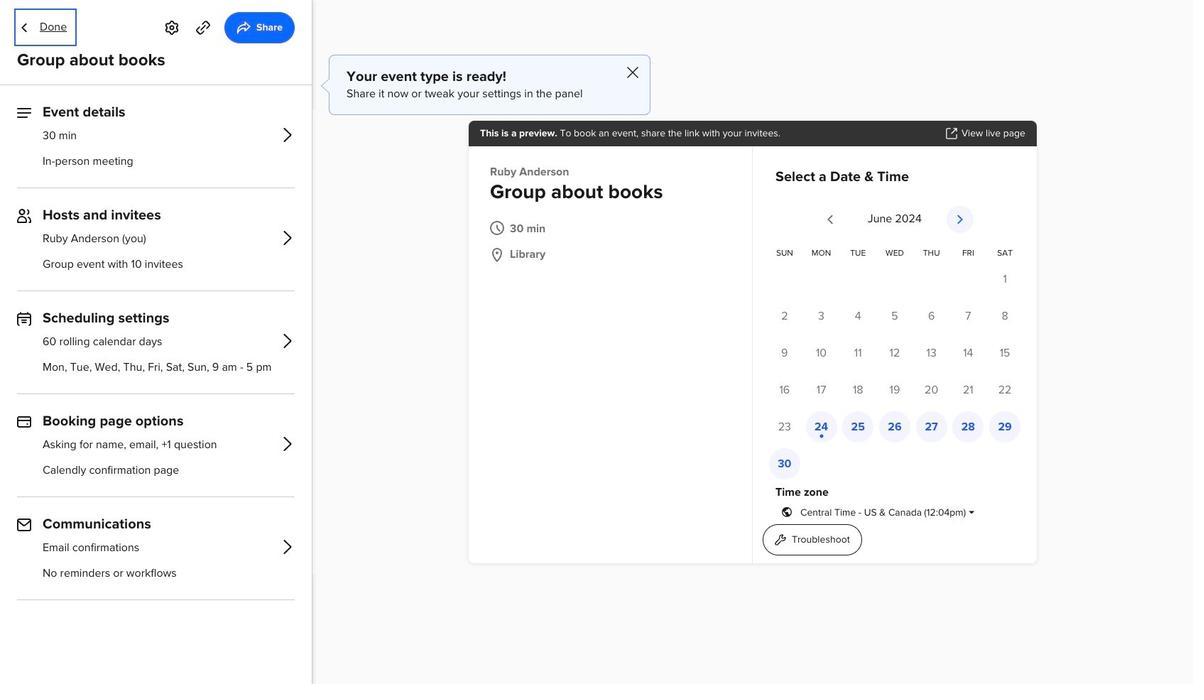 Task type: locate. For each thing, give the bounding box(es) containing it.
main navigation element
[[0, 0, 185, 684]]

select a day element
[[766, 244, 1024, 485]]

cell
[[987, 264, 1024, 295], [766, 301, 803, 332], [803, 301, 840, 332], [840, 301, 877, 332], [877, 301, 913, 332], [913, 301, 950, 332], [950, 301, 987, 332], [987, 301, 1024, 332], [766, 338, 803, 369], [803, 338, 840, 369], [840, 338, 877, 369], [877, 338, 913, 369], [913, 338, 950, 369], [950, 338, 987, 369], [987, 338, 1024, 369], [766, 375, 803, 406], [803, 375, 840, 406], [840, 375, 877, 406], [877, 375, 913, 406], [913, 375, 950, 406], [950, 375, 987, 406], [987, 375, 1024, 406], [766, 411, 803, 443], [803, 411, 840, 443], [840, 411, 877, 443], [877, 411, 913, 443], [913, 411, 950, 443], [950, 411, 987, 443], [987, 411, 1024, 443], [766, 448, 803, 480], [803, 448, 840, 480]]

calendly image
[[40, 17, 109, 37]]



Task type: describe. For each thing, give the bounding box(es) containing it.
open in new window image
[[946, 128, 957, 139]]

set up the basics progress progress bar
[[1015, 645, 1058, 652]]



Task type: vqa. For each thing, say whether or not it's contained in the screenshot.
name text box
no



